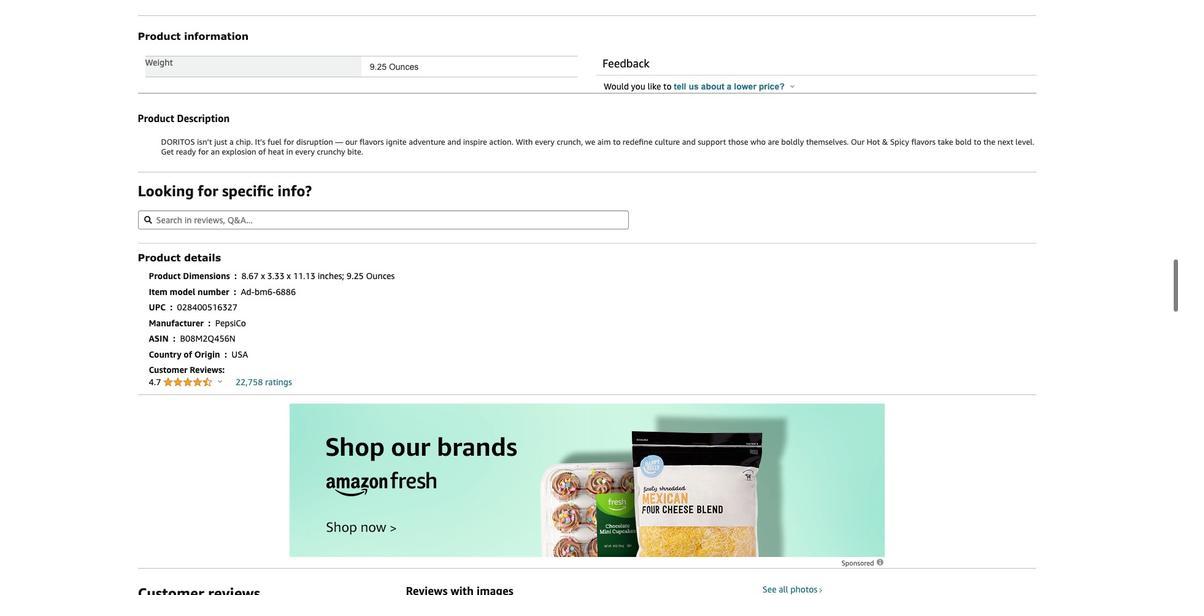 Task type: describe. For each thing, give the bounding box(es) containing it.
just
[[214, 137, 228, 147]]

country
[[149, 349, 182, 360]]

origin
[[194, 349, 220, 360]]

model
[[170, 286, 195, 297]]

aim
[[598, 137, 611, 147]]

the
[[984, 137, 996, 147]]

top reviews element
[[138, 569, 1037, 596]]

we
[[585, 137, 596, 147]]

take
[[938, 137, 954, 147]]

4.7 button
[[149, 377, 222, 389]]

all
[[779, 585, 789, 595]]

pepsico
[[215, 318, 246, 328]]

crunchy
[[317, 147, 345, 157]]

culture
[[655, 137, 680, 147]]

: left usa
[[225, 349, 227, 360]]

11.13
[[293, 271, 316, 281]]

action.
[[490, 137, 514, 147]]

weight
[[145, 57, 173, 67]]

heat
[[268, 147, 284, 157]]

product for product information
[[138, 30, 181, 41]]

a for chip.
[[230, 137, 234, 147]]

looking
[[138, 182, 194, 200]]

feedback
[[603, 56, 650, 70]]

of inside "product dimensions                                     ‏                                         :                                     ‎ 8.67 x 3.33 x 11.13 inches; 9.25 ounces item model number                                     ‏                                         :                                     ‎ ad-bm6-6886 upc                                     ‏                                         :                                     ‎ 028400516327 manufacturer                                     ‏                                         :                                     ‎ pepsico asin                                     ‏                                         :                                     ‎ b08m2q456n country of origin                                     ‏                                         :                                     ‎ usa"
[[184, 349, 192, 360]]

6886
[[276, 286, 296, 297]]

‏ down 028400516327
[[206, 318, 206, 328]]

doritos
[[161, 137, 195, 147]]

get
[[161, 147, 174, 157]]

2 horizontal spatial to
[[974, 137, 982, 147]]

fuel
[[268, 137, 282, 147]]

you
[[632, 81, 646, 91]]

who
[[751, 137, 766, 147]]

sponsored
[[842, 559, 876, 567]]

ratings
[[265, 377, 292, 387]]

specific
[[222, 182, 274, 200]]

ad-
[[241, 286, 255, 297]]

9.25 inside "weight 9.25 ounces"
[[370, 62, 387, 72]]

popover image
[[218, 380, 222, 383]]

information
[[184, 30, 249, 41]]

‎ up b08m2q456n
[[213, 318, 213, 328]]

ready
[[176, 147, 196, 157]]

boldly
[[782, 137, 804, 147]]

an
[[211, 147, 220, 157]]

hot
[[867, 137, 881, 147]]

a for lower
[[727, 81, 732, 91]]

tell
[[674, 81, 687, 91]]

‎ left 8.67
[[239, 271, 239, 281]]

‏ left ad-
[[232, 286, 232, 297]]

are
[[768, 137, 780, 147]]

themselves.
[[807, 137, 849, 147]]

tell us about a lower price? button
[[674, 81, 795, 91]]

Search in reviews, Q&A... search field
[[138, 211, 629, 230]]

price?
[[759, 81, 785, 91]]

3.33
[[267, 271, 285, 281]]

usa
[[232, 349, 248, 360]]

‎ left ad-
[[239, 286, 239, 297]]

1 and from the left
[[448, 137, 461, 147]]

asin
[[149, 333, 169, 344]]

adventure
[[409, 137, 446, 147]]

customer
[[149, 365, 188, 375]]

: left 8.67
[[235, 271, 237, 281]]

like
[[648, 81, 662, 91]]

details
[[184, 252, 221, 263]]

9.25 inside "product dimensions                                     ‏                                         :                                     ‎ 8.67 x 3.33 x 11.13 inches; 9.25 ounces item model number                                     ‏                                         :                                     ‎ ad-bm6-6886 upc                                     ‏                                         :                                     ‎ 028400516327 manufacturer                                     ‏                                         :                                     ‎ pepsico asin                                     ‏                                         :                                     ‎ b08m2q456n country of origin                                     ‏                                         :                                     ‎ usa"
[[347, 271, 364, 281]]

product dimensions                                     ‏                                         :                                     ‎ 8.67 x 3.33 x 11.13 inches; 9.25 ounces item model number                                     ‏                                         :                                     ‎ ad-bm6-6886 upc                                     ‏                                         :                                     ‎ 028400516327 manufacturer                                     ‏                                         :                                     ‎ pepsico asin                                     ‏                                         :                                     ‎ b08m2q456n country of origin                                     ‏                                         :                                     ‎ usa
[[149, 271, 395, 360]]

product information
[[138, 30, 249, 41]]

2 x from the left
[[287, 271, 291, 281]]

upc
[[149, 302, 166, 313]]

photos
[[791, 585, 818, 595]]

1 horizontal spatial to
[[664, 81, 672, 91]]

with
[[516, 137, 533, 147]]

bite.
[[347, 147, 364, 157]]

popover image
[[791, 84, 795, 88]]

see all photos link
[[763, 585, 824, 595]]



Task type: vqa. For each thing, say whether or not it's contained in the screenshot.


Task type: locate. For each thing, give the bounding box(es) containing it.
—
[[335, 137, 343, 147]]

a left lower
[[727, 81, 732, 91]]

for
[[284, 137, 294, 147], [198, 147, 209, 157], [198, 182, 218, 200]]

product for product details
[[138, 252, 181, 263]]

to left tell
[[664, 81, 672, 91]]

‏ left 8.67
[[232, 271, 232, 281]]

of
[[258, 147, 266, 157], [184, 349, 192, 360]]

product details
[[138, 252, 221, 263]]

ounces inside "weight 9.25 ounces"
[[389, 62, 419, 72]]

about
[[702, 81, 725, 91]]

‎ up manufacturer
[[175, 302, 175, 313]]

and left inspire
[[448, 137, 461, 147]]

of up "customer reviews:"
[[184, 349, 192, 360]]

1 horizontal spatial 9.25
[[370, 62, 387, 72]]

dimensions
[[183, 271, 230, 281]]

2 flavors from the left
[[912, 137, 936, 147]]

inspire
[[463, 137, 487, 147]]

: right upc
[[170, 302, 173, 313]]

customer reviews:
[[149, 365, 225, 375]]

0 vertical spatial 9.25
[[370, 62, 387, 72]]

bm6-
[[255, 286, 276, 297]]

every right in
[[295, 147, 315, 157]]

see
[[763, 585, 777, 595]]

to right aim
[[613, 137, 621, 147]]

1 vertical spatial of
[[184, 349, 192, 360]]

crunch,
[[557, 137, 583, 147]]

&
[[883, 137, 889, 147]]

‎
[[239, 271, 239, 281], [239, 286, 239, 297], [175, 302, 175, 313], [213, 318, 213, 328], [178, 333, 178, 344], [229, 349, 229, 360]]

a inside 'doritos isn't just a chip. it's fuel for disruption — our flavors ignite adventure and inspire action. with every crunch, we aim to redefine culture and support those who are boldly themselves. our hot & spicy flavors take bold to the next level. get ready for an explosion of heat in every crunchy bite.'
[[230, 137, 234, 147]]

1 horizontal spatial a
[[727, 81, 732, 91]]

‏ right asin
[[171, 333, 171, 344]]

of inside 'doritos isn't just a chip. it's fuel for disruption — our flavors ignite adventure and inspire action. with every crunch, we aim to redefine culture and support those who are boldly themselves. our hot & spicy flavors take bold to the next level. get ready for an explosion of heat in every crunchy bite.'
[[258, 147, 266, 157]]

flavors right "our"
[[360, 137, 384, 147]]

0 horizontal spatial flavors
[[360, 137, 384, 147]]

4.7
[[149, 377, 163, 387]]

1 horizontal spatial and
[[683, 137, 696, 147]]

flavors
[[360, 137, 384, 147], [912, 137, 936, 147]]

reviews:
[[190, 365, 225, 375]]

1 horizontal spatial flavors
[[912, 137, 936, 147]]

it's
[[255, 137, 266, 147]]

22,758 ratings link
[[236, 377, 292, 387]]

0 horizontal spatial of
[[184, 349, 192, 360]]

22,758 ratings
[[236, 377, 292, 387]]

1 vertical spatial 9.25
[[347, 271, 364, 281]]

explosion
[[222, 147, 256, 157]]

our
[[851, 137, 865, 147]]

1 horizontal spatial x
[[287, 271, 291, 281]]

1 vertical spatial a
[[230, 137, 234, 147]]

and right culture
[[683, 137, 696, 147]]

search image
[[144, 216, 152, 224]]

2 and from the left
[[683, 137, 696, 147]]

1 flavors from the left
[[360, 137, 384, 147]]

‏
[[232, 271, 232, 281], [232, 286, 232, 297], [168, 302, 168, 313], [206, 318, 206, 328], [171, 333, 171, 344], [222, 349, 222, 360]]

sponsored link
[[842, 559, 885, 567]]

spicy
[[891, 137, 910, 147]]

for left specific
[[198, 182, 218, 200]]

every right with
[[535, 137, 555, 147]]

: up b08m2q456n
[[208, 318, 211, 328]]

and
[[448, 137, 461, 147], [683, 137, 696, 147]]

product
[[138, 30, 181, 41], [138, 112, 174, 124], [138, 252, 181, 263], [149, 271, 181, 281]]

of left heat
[[258, 147, 266, 157]]

0 horizontal spatial x
[[261, 271, 265, 281]]

0 vertical spatial ounces
[[389, 62, 419, 72]]

ounces
[[389, 62, 419, 72], [366, 271, 395, 281]]

next
[[998, 137, 1014, 147]]

0 vertical spatial of
[[258, 147, 266, 157]]

level.
[[1016, 137, 1035, 147]]

0 horizontal spatial a
[[230, 137, 234, 147]]

item
[[149, 286, 168, 297]]

flavors left the take
[[912, 137, 936, 147]]

0 vertical spatial a
[[727, 81, 732, 91]]

product description
[[138, 112, 230, 124]]

a right just
[[230, 137, 234, 147]]

bold
[[956, 137, 972, 147]]

support
[[698, 137, 727, 147]]

manufacturer
[[149, 318, 204, 328]]

0 horizontal spatial 9.25
[[347, 271, 364, 281]]

ignite
[[386, 137, 407, 147]]

those
[[729, 137, 749, 147]]

1 vertical spatial ounces
[[366, 271, 395, 281]]

isn't
[[197, 137, 212, 147]]

:
[[235, 271, 237, 281], [234, 286, 236, 297], [170, 302, 173, 313], [208, 318, 211, 328], [173, 333, 176, 344], [225, 349, 227, 360]]

product inside "product dimensions                                     ‏                                         :                                     ‎ 8.67 x 3.33 x 11.13 inches; 9.25 ounces item model number                                     ‏                                         :                                     ‎ ad-bm6-6886 upc                                     ‏                                         :                                     ‎ 028400516327 manufacturer                                     ‏                                         :                                     ‎ pepsico asin                                     ‏                                         :                                     ‎ b08m2q456n country of origin                                     ‏                                         :                                     ‎ usa"
[[149, 271, 181, 281]]

leave feedback on sponsored ad element
[[842, 559, 885, 567]]

redefine
[[623, 137, 653, 147]]

lower
[[734, 81, 757, 91]]

inches;
[[318, 271, 344, 281]]

our
[[346, 137, 358, 147]]

0 horizontal spatial every
[[295, 147, 315, 157]]

1 x from the left
[[261, 271, 265, 281]]

would
[[604, 81, 629, 91]]

‎ down manufacturer
[[178, 333, 178, 344]]

x left the 3.33
[[261, 271, 265, 281]]

product for product description
[[138, 112, 174, 124]]

to left the
[[974, 137, 982, 147]]

: right asin
[[173, 333, 176, 344]]

1 horizontal spatial of
[[258, 147, 266, 157]]

028400516327
[[177, 302, 238, 313]]

number
[[198, 286, 229, 297]]

chip.
[[236, 137, 253, 147]]

doritos isn't just a chip. it's fuel for disruption — our flavors ignite adventure and inspire action. with every crunch, we aim to redefine culture and support those who are boldly themselves. our hot & spicy flavors take bold to the next level. get ready for an explosion of heat in every crunchy bite.
[[161, 137, 1035, 157]]

1 horizontal spatial every
[[535, 137, 555, 147]]

a
[[727, 81, 732, 91], [230, 137, 234, 147]]

‏ right upc
[[168, 302, 168, 313]]

x
[[261, 271, 265, 281], [287, 271, 291, 281]]

for right fuel
[[284, 137, 294, 147]]

8.67
[[242, 271, 259, 281]]

weight 9.25 ounces
[[145, 57, 419, 72]]

in
[[286, 147, 293, 157]]

info?
[[278, 182, 312, 200]]

tell us about a lower price?
[[674, 81, 787, 91]]

every
[[535, 137, 555, 147], [295, 147, 315, 157]]

‏ right origin
[[222, 349, 222, 360]]

: left ad-
[[234, 286, 236, 297]]

for left the an
[[198, 147, 209, 157]]

x right the 3.33
[[287, 271, 291, 281]]

b08m2q456n
[[180, 333, 236, 344]]

0 horizontal spatial to
[[613, 137, 621, 147]]

us
[[689, 81, 699, 91]]

‎ left usa
[[229, 349, 229, 360]]

would you like to
[[604, 81, 674, 91]]

see all photos
[[763, 585, 818, 595]]

ounces inside "product dimensions                                     ‏                                         :                                     ‎ 8.67 x 3.33 x 11.13 inches; 9.25 ounces item model number                                     ‏                                         :                                     ‎ ad-bm6-6886 upc                                     ‏                                         :                                     ‎ 028400516327 manufacturer                                     ‏                                         :                                     ‎ pepsico asin                                     ‏                                         :                                     ‎ b08m2q456n country of origin                                     ‏                                         :                                     ‎ usa"
[[366, 271, 395, 281]]

0 horizontal spatial and
[[448, 137, 461, 147]]

disruption
[[296, 137, 333, 147]]

description
[[177, 112, 230, 124]]

22,758
[[236, 377, 263, 387]]

looking for specific info?
[[138, 182, 312, 200]]



